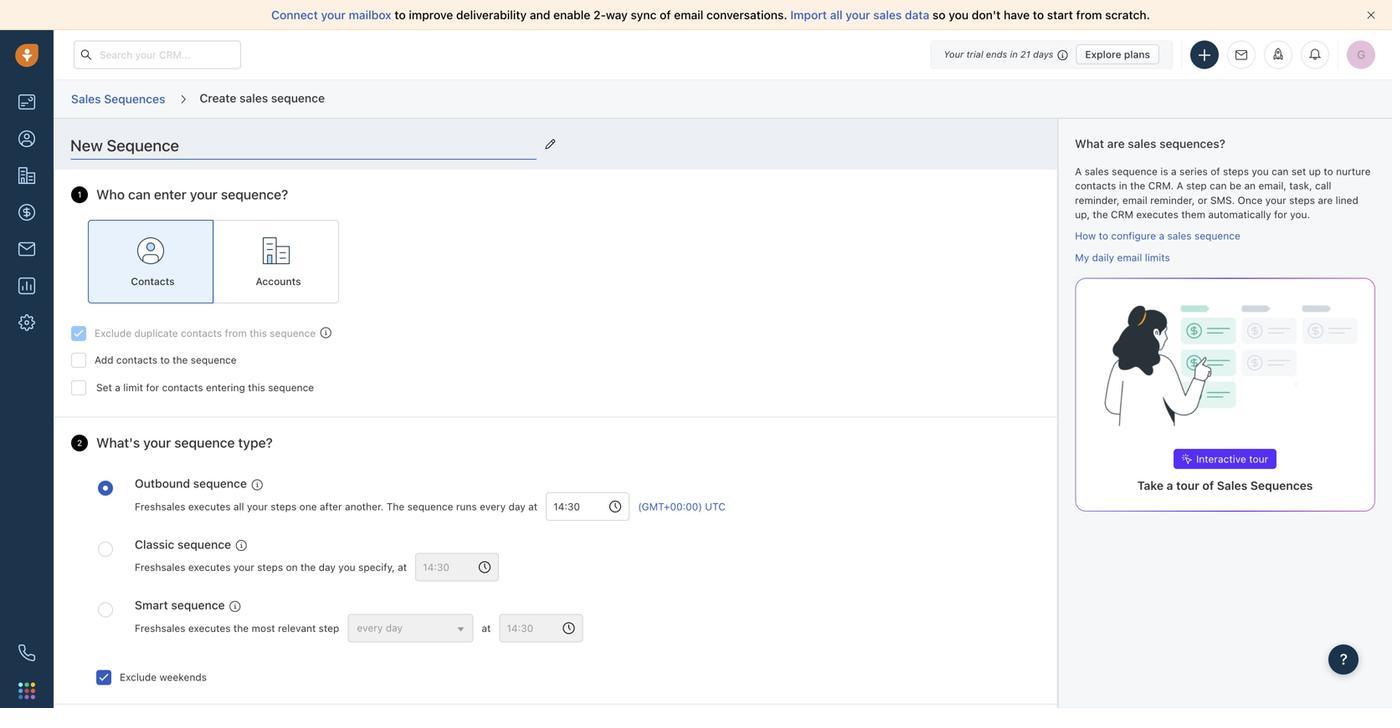 Task type: locate. For each thing, give the bounding box(es) containing it.
way
[[606, 8, 628, 22]]

duplicate
[[134, 328, 178, 339]]

sales down what
[[1085, 166, 1109, 178]]

contacts up up,
[[1075, 180, 1116, 192]]

to inside a sales sequence is a series of steps you can set up to nurture contacts in the crm. a step can be an email, task, call reminder, email reminder, or sms. once your steps are lined up, the crm executes them automatically for you.
[[1324, 166, 1333, 178]]

sequences?
[[1159, 137, 1225, 151]]

day right on
[[319, 562, 336, 574]]

are right what
[[1107, 137, 1125, 151]]

1 vertical spatial step
[[319, 623, 339, 635]]

1 vertical spatial for
[[146, 382, 159, 394]]

sequence left the is
[[1112, 166, 1158, 178]]

sms.
[[1210, 195, 1235, 206]]

executes down "<span class=" ">sales reps can use this for prospecting and account-based selling e.g. following up with event attendees</span>" icon
[[188, 623, 231, 635]]

sequences down search your crm... text field
[[104, 92, 165, 106]]

day inside button
[[386, 623, 403, 635]]

contacts up add contacts to the sequence
[[181, 328, 222, 339]]

None text field
[[70, 131, 537, 160], [546, 493, 630, 521], [415, 554, 499, 582], [499, 615, 583, 643], [70, 131, 537, 160], [546, 493, 630, 521], [415, 554, 499, 582], [499, 615, 583, 643]]

sales left the data
[[873, 8, 902, 22]]

exclude up add
[[95, 328, 132, 339]]

email down "configure"
[[1117, 252, 1142, 264]]

step right relevant
[[319, 623, 339, 635]]

sequence?
[[221, 187, 288, 203]]

for right limit
[[146, 382, 159, 394]]

you up an
[[1252, 166, 1269, 178]]

2 horizontal spatial you
[[1252, 166, 1269, 178]]

executes for classic sequence
[[188, 562, 231, 574]]

day right runs
[[508, 501, 525, 513]]

this
[[250, 328, 267, 339], [248, 382, 265, 394]]

most
[[252, 623, 275, 635]]

sync
[[631, 8, 657, 22]]

weekends
[[159, 672, 207, 684]]

1 horizontal spatial at
[[482, 623, 491, 635]]

the right on
[[301, 562, 316, 574]]

to left 'start'
[[1033, 8, 1044, 22]]

step inside a sales sequence is a series of steps you can set up to nurture contacts in the crm. a step can be an email, task, call reminder, email reminder, or sms. once your steps are lined up, the crm executes them automatically for you.
[[1186, 180, 1207, 192]]

scratch.
[[1105, 8, 1150, 22]]

(gmt+00:00) utc link
[[638, 500, 726, 514]]

0 vertical spatial sales
[[71, 92, 101, 106]]

contacts link
[[88, 220, 213, 304]]

your down email,
[[1265, 195, 1286, 206]]

accounts link
[[213, 220, 339, 304]]

0 vertical spatial email
[[674, 8, 703, 22]]

step down series
[[1186, 180, 1207, 192]]

email,
[[1258, 180, 1286, 192]]

sequence right entering
[[268, 382, 314, 394]]

0 vertical spatial for
[[1274, 209, 1287, 221]]

set
[[96, 382, 112, 394]]

for left you.
[[1274, 209, 1287, 221]]

create sales sequence
[[200, 91, 325, 105]]

1 vertical spatial every
[[357, 623, 383, 635]]

0 vertical spatial freshsales
[[135, 501, 185, 513]]

1 vertical spatial email
[[1122, 195, 1147, 206]]

this right entering
[[248, 382, 265, 394]]

in inside a sales sequence is a series of steps you can set up to nurture contacts in the crm. a step can be an email, task, call reminder, email reminder, or sms. once your steps are lined up, the crm executes them automatically for you.
[[1119, 180, 1127, 192]]

step
[[1186, 180, 1207, 192], [319, 623, 339, 635]]

1 horizontal spatial are
[[1318, 195, 1333, 206]]

can up sms. at the top right of page
[[1210, 180, 1227, 192]]

send email image
[[1235, 50, 1247, 61]]

be
[[1230, 180, 1241, 192]]

at right "every day" button
[[482, 623, 491, 635]]

day down the specify,
[[386, 623, 403, 635]]

can
[[1272, 166, 1289, 178], [1210, 180, 1227, 192], [128, 187, 151, 203]]

explore plans
[[1085, 49, 1150, 60]]

contacts
[[1075, 180, 1116, 192], [181, 328, 222, 339], [116, 354, 157, 366], [162, 382, 203, 394]]

for
[[1274, 209, 1287, 221], [146, 382, 159, 394]]

conversations.
[[706, 8, 787, 22]]

2 freshsales from the top
[[135, 562, 185, 574]]

your left mailbox
[[321, 8, 346, 22]]

are down call
[[1318, 195, 1333, 206]]

0 horizontal spatial day
[[319, 562, 336, 574]]

2 reminder, from the left
[[1150, 195, 1195, 206]]

relevant
[[278, 623, 316, 635]]

1 horizontal spatial all
[[830, 8, 843, 22]]

0 horizontal spatial tour
[[1176, 479, 1199, 493]]

0 horizontal spatial step
[[319, 623, 339, 635]]

freshsales down 'outbound'
[[135, 501, 185, 513]]

executes down outbound sequence
[[188, 501, 231, 513]]

every right runs
[[480, 501, 506, 513]]

email right sync
[[674, 8, 703, 22]]

phone element
[[10, 637, 44, 670]]

create
[[200, 91, 236, 105]]

a
[[1075, 166, 1082, 178], [1177, 180, 1183, 192]]

to right how at the top right of page
[[1099, 230, 1108, 242]]

ends
[[986, 49, 1007, 60]]

can up email,
[[1272, 166, 1289, 178]]

of right sync
[[660, 8, 671, 22]]

executes
[[1136, 209, 1179, 221], [188, 501, 231, 513], [188, 562, 231, 574], [188, 623, 231, 635]]

all up <span class=" ">sales reps can use this for weekly check-ins with leads and to run renewal campaigns e.g. renewing a contract</span> image at the left bottom
[[233, 501, 244, 513]]

the right up,
[[1093, 209, 1108, 221]]

1 vertical spatial exclude
[[120, 672, 157, 684]]

2 vertical spatial day
[[386, 623, 403, 635]]

you left the specify,
[[338, 562, 355, 574]]

in up crm
[[1119, 180, 1127, 192]]

freshsales
[[135, 501, 185, 513], [135, 562, 185, 574], [135, 623, 185, 635]]

your inside a sales sequence is a series of steps you can set up to nurture contacts in the crm. a step can be an email, task, call reminder, email reminder, or sms. once your steps are lined up, the crm executes them automatically for you.
[[1265, 195, 1286, 206]]

a right crm. at the right
[[1177, 180, 1183, 192]]

all right import on the right top of the page
[[830, 8, 843, 22]]

1 vertical spatial in
[[1119, 180, 1127, 192]]

accounts
[[256, 276, 301, 288]]

0 vertical spatial step
[[1186, 180, 1207, 192]]

1 vertical spatial at
[[398, 562, 407, 574]]

connect your mailbox to improve deliverability and enable 2-way sync of email conversations. import all your sales data so you don't have to start from scratch.
[[271, 8, 1150, 22]]

all
[[830, 8, 843, 22], [233, 501, 244, 513]]

your right import on the right top of the page
[[846, 8, 870, 22]]

1 vertical spatial freshsales
[[135, 562, 185, 574]]

sales
[[71, 92, 101, 106], [1217, 479, 1247, 493]]

1 freshsales from the top
[[135, 501, 185, 513]]

at right the specify,
[[398, 562, 407, 574]]

at
[[528, 501, 537, 513], [398, 562, 407, 574], [482, 623, 491, 635]]

0 horizontal spatial for
[[146, 382, 159, 394]]

exclude duplicate contacts from this sequence
[[95, 328, 316, 339]]

take
[[1137, 479, 1164, 493]]

interactive tour
[[1196, 454, 1268, 465]]

1 horizontal spatial for
[[1274, 209, 1287, 221]]

0 vertical spatial of
[[660, 8, 671, 22]]

0 vertical spatial every
[[480, 501, 506, 513]]

call
[[1315, 180, 1331, 192]]

task,
[[1289, 180, 1312, 192]]

close image
[[1367, 11, 1375, 19]]

you
[[949, 8, 969, 22], [1252, 166, 1269, 178], [338, 562, 355, 574]]

the
[[1130, 180, 1145, 192], [1093, 209, 1108, 221], [173, 354, 188, 366], [301, 562, 316, 574], [233, 623, 249, 635]]

a right the set
[[115, 382, 120, 394]]

1 vertical spatial a
[[1177, 180, 1183, 192]]

how to configure a sales sequence
[[1075, 230, 1240, 242]]

tour right interactive at the bottom of page
[[1249, 454, 1268, 465]]

your right what's
[[143, 435, 171, 451]]

start
[[1047, 8, 1073, 22]]

steps down task,
[[1289, 195, 1315, 206]]

0 horizontal spatial a
[[1075, 166, 1082, 178]]

your down <span class=" ">sales reps can use this for weekly check-ins with leads and to run renewal campaigns e.g. renewing a contract</span> image at the left bottom
[[233, 562, 254, 574]]

1 horizontal spatial sales
[[1217, 479, 1247, 493]]

0 vertical spatial tour
[[1249, 454, 1268, 465]]

0 vertical spatial sequences
[[104, 92, 165, 106]]

1 vertical spatial you
[[1252, 166, 1269, 178]]

freshsales down classic
[[135, 562, 185, 574]]

3 freshsales from the top
[[135, 623, 185, 635]]

1 horizontal spatial day
[[386, 623, 403, 635]]

sales inside a sales sequence is a series of steps you can set up to nurture contacts in the crm. a step can be an email, task, call reminder, email reminder, or sms. once your steps are lined up, the crm executes them automatically for you.
[[1085, 166, 1109, 178]]

0 vertical spatial at
[[528, 501, 537, 513]]

freshsales down smart
[[135, 623, 185, 635]]

you inside a sales sequence is a series of steps you can set up to nurture contacts in the crm. a step can be an email, task, call reminder, email reminder, or sms. once your steps are lined up, the crm executes them automatically for you.
[[1252, 166, 1269, 178]]

at right runs
[[528, 501, 537, 513]]

exclude left weekends
[[120, 672, 157, 684]]

steps left on
[[257, 562, 283, 574]]

exclude for exclude weekends
[[120, 672, 157, 684]]

contacts up limit
[[116, 354, 157, 366]]

phone image
[[18, 645, 35, 662]]

2 vertical spatial freshsales
[[135, 623, 185, 635]]

explore
[[1085, 49, 1121, 60]]

reminder, up up,
[[1075, 195, 1120, 206]]

can right who
[[128, 187, 151, 203]]

1 horizontal spatial reminder,
[[1150, 195, 1195, 206]]

0 vertical spatial you
[[949, 8, 969, 22]]

a down what
[[1075, 166, 1082, 178]]

sequences down interactive tour
[[1250, 479, 1313, 493]]

2 vertical spatial you
[[338, 562, 355, 574]]

tour inside button
[[1249, 454, 1268, 465]]

1 horizontal spatial tour
[[1249, 454, 1268, 465]]

0 horizontal spatial every
[[357, 623, 383, 635]]

0 horizontal spatial are
[[1107, 137, 1125, 151]]

executes up how to configure a sales sequence
[[1136, 209, 1179, 221]]

0 vertical spatial this
[[250, 328, 267, 339]]

of down interactive at the bottom of page
[[1202, 479, 1214, 493]]

so
[[932, 8, 946, 22]]

sequence inside a sales sequence is a series of steps you can set up to nurture contacts in the crm. a step can be an email, task, call reminder, email reminder, or sms. once your steps are lined up, the crm executes them automatically for you.
[[1112, 166, 1158, 178]]

in left 21
[[1010, 49, 1018, 60]]

1 horizontal spatial you
[[949, 8, 969, 22]]

deliverability
[[456, 8, 527, 22]]

what
[[1075, 137, 1104, 151]]

email up crm
[[1122, 195, 1147, 206]]

every
[[480, 501, 506, 513], [357, 623, 383, 635]]

have
[[1004, 8, 1030, 22]]

to
[[395, 8, 406, 22], [1033, 8, 1044, 22], [1324, 166, 1333, 178], [1099, 230, 1108, 242], [160, 354, 170, 366]]

1 vertical spatial sales
[[1217, 479, 1247, 493]]

of inside a sales sequence is a series of steps you can set up to nurture contacts in the crm. a step can be an email, task, call reminder, email reminder, or sms. once your steps are lined up, the crm executes them automatically for you.
[[1211, 166, 1220, 178]]

1 horizontal spatial sequences
[[1250, 479, 1313, 493]]

this down accounts
[[250, 328, 267, 339]]

1 vertical spatial from
[[225, 328, 247, 339]]

to right up
[[1324, 166, 1333, 178]]

mailbox
[[349, 8, 391, 22]]

2
[[77, 439, 82, 448]]

executes inside a sales sequence is a series of steps you can set up to nurture contacts in the crm. a step can be an email, task, call reminder, email reminder, or sms. once your steps are lined up, the crm executes them automatically for you.
[[1136, 209, 1179, 221]]

0 vertical spatial are
[[1107, 137, 1125, 151]]

2 horizontal spatial day
[[508, 501, 525, 513]]

freshsales for outbound
[[135, 501, 185, 513]]

of right series
[[1211, 166, 1220, 178]]

sales
[[873, 8, 902, 22], [239, 91, 268, 105], [1128, 137, 1156, 151], [1085, 166, 1109, 178], [1167, 230, 1192, 242]]

1 vertical spatial of
[[1211, 166, 1220, 178]]

outbound sequence
[[135, 477, 247, 491]]

0 vertical spatial exclude
[[95, 328, 132, 339]]

every day button
[[348, 615, 473, 643]]

tour right take
[[1176, 479, 1199, 493]]

reminder, down crm. at the right
[[1150, 195, 1195, 206]]

steps up be
[[1223, 166, 1249, 178]]

0 horizontal spatial sequences
[[104, 92, 165, 106]]

series
[[1179, 166, 1208, 178]]

1 horizontal spatial step
[[1186, 180, 1207, 192]]

sequence up outbound sequence
[[174, 435, 235, 451]]

1 vertical spatial sequences
[[1250, 479, 1313, 493]]

1 vertical spatial all
[[233, 501, 244, 513]]

1 vertical spatial are
[[1318, 195, 1333, 206]]

from up entering
[[225, 328, 247, 339]]

from right 'start'
[[1076, 8, 1102, 22]]

a right take
[[1167, 479, 1173, 493]]

0 horizontal spatial reminder,
[[1075, 195, 1120, 206]]

set
[[1291, 166, 1306, 178]]

is
[[1161, 166, 1168, 178]]

a right the is
[[1171, 166, 1177, 178]]

you right so
[[949, 8, 969, 22]]

1 horizontal spatial in
[[1119, 180, 1127, 192]]

0 vertical spatial in
[[1010, 49, 1018, 60]]

0 vertical spatial from
[[1076, 8, 1102, 22]]

executes down "classic sequence"
[[188, 562, 231, 574]]

every down the specify,
[[357, 623, 383, 635]]

what's new image
[[1272, 48, 1284, 60]]

of
[[660, 8, 671, 22], [1211, 166, 1220, 178], [1202, 479, 1214, 493]]

1 horizontal spatial every
[[480, 501, 506, 513]]

plans
[[1124, 49, 1150, 60]]



Task type: vqa. For each thing, say whether or not it's contained in the screenshot.
and
yes



Task type: describe. For each thing, give the bounding box(es) containing it.
sequence left <span class=" ">sales reps can use this for weekly check-ins with leads and to run renewal campaigns e.g. renewing a contract</span> image at the left bottom
[[177, 538, 231, 552]]

who can enter your sequence?
[[96, 187, 288, 203]]

nurture
[[1336, 166, 1371, 178]]

smart
[[135, 599, 168, 613]]

1 vertical spatial day
[[319, 562, 336, 574]]

1
[[77, 190, 82, 200]]

steps left the one
[[271, 501, 297, 513]]

your right "enter"
[[190, 187, 218, 203]]

my daily email limits
[[1075, 252, 1170, 264]]

you.
[[1290, 209, 1310, 221]]

2-
[[593, 8, 606, 22]]

0 horizontal spatial can
[[128, 187, 151, 203]]

enable
[[553, 8, 590, 22]]

1 horizontal spatial from
[[1076, 8, 1102, 22]]

executes for outbound sequence
[[188, 501, 231, 513]]

1 reminder, from the left
[[1075, 195, 1120, 206]]

connect your mailbox link
[[271, 8, 395, 22]]

outbound
[[135, 477, 190, 491]]

are inside a sales sequence is a series of steps you can set up to nurture contacts in the crm. a step can be an email, task, call reminder, email reminder, or sms. once your steps are lined up, the crm executes them automatically for you.
[[1318, 195, 1333, 206]]

trial
[[966, 49, 983, 60]]

every inside button
[[357, 623, 383, 635]]

them
[[1181, 209, 1205, 221]]

sequence right create
[[271, 91, 325, 105]]

a sales sequence is a series of steps you can set up to nurture contacts in the crm. a step can be an email, task, call reminder, email reminder, or sms. once your steps are lined up, the crm executes them automatically for you.
[[1075, 166, 1371, 221]]

0 horizontal spatial in
[[1010, 49, 1018, 60]]

freshsales executes the most relevant step
[[135, 623, 339, 635]]

what's your sequence type?
[[96, 435, 273, 451]]

once
[[1238, 195, 1263, 206]]

who
[[96, 187, 125, 203]]

1 horizontal spatial a
[[1177, 180, 1183, 192]]

1 vertical spatial this
[[248, 382, 265, 394]]

freshsales executes your steps on the day you specify, at
[[135, 562, 407, 574]]

contacts
[[131, 276, 175, 288]]

add
[[95, 354, 113, 366]]

lined
[[1336, 195, 1358, 206]]

import
[[790, 8, 827, 22]]

sales sequences
[[71, 92, 165, 106]]

exclude weekends
[[120, 672, 207, 684]]

sequence down exclude duplicate contacts from this sequence on the top of page
[[191, 354, 237, 366]]

exclude for exclude duplicate contacts from this sequence
[[95, 328, 132, 339]]

import all your sales data link
[[790, 8, 932, 22]]

the
[[386, 501, 404, 513]]

or
[[1198, 195, 1207, 206]]

freshsales for smart
[[135, 623, 185, 635]]

an
[[1244, 180, 1256, 192]]

your
[[944, 49, 964, 60]]

contacts down add contacts to the sequence
[[162, 382, 203, 394]]

sales sequences link
[[70, 86, 166, 112]]

email inside a sales sequence is a series of steps you can set up to nurture contacts in the crm. a step can be an email, task, call reminder, email reminder, or sms. once your steps are lined up, the crm executes them automatically for you.
[[1122, 195, 1147, 206]]

0 vertical spatial day
[[508, 501, 525, 513]]

sequence left every contact has a unique email address, so don't worry about duplication. image
[[270, 328, 316, 339]]

contacts inside a sales sequence is a series of steps you can set up to nurture contacts in the crm. a step can be an email, task, call reminder, email reminder, or sms. once your steps are lined up, the crm executes them automatically for you.
[[1075, 180, 1116, 192]]

to down duplicate
[[160, 354, 170, 366]]

the left crm. at the right
[[1130, 180, 1145, 192]]

to right mailbox
[[395, 8, 406, 22]]

sequence right 'the'
[[407, 501, 453, 513]]

0 horizontal spatial all
[[233, 501, 244, 513]]

<span class=" ">sales reps can use this for prospecting and account-based selling e.g. following up with event attendees</span> image
[[229, 601, 241, 613]]

executes for smart sequence
[[188, 623, 231, 635]]

how
[[1075, 230, 1096, 242]]

up,
[[1075, 209, 1090, 221]]

don't
[[972, 8, 1001, 22]]

1 vertical spatial tour
[[1176, 479, 1199, 493]]

every day
[[357, 623, 403, 635]]

sales down them
[[1167, 230, 1192, 242]]

the down duplicate
[[173, 354, 188, 366]]

connect
[[271, 8, 318, 22]]

how to configure a sales sequence link
[[1075, 230, 1240, 242]]

0 horizontal spatial you
[[338, 562, 355, 574]]

freshsales executes all your steps one after another. the sequence runs every day at
[[135, 501, 537, 513]]

automatically
[[1208, 209, 1271, 221]]

0 horizontal spatial sales
[[71, 92, 101, 106]]

daily
[[1092, 252, 1114, 264]]

limit
[[123, 382, 143, 394]]

classic
[[135, 538, 174, 552]]

your trial ends in 21 days
[[944, 49, 1053, 60]]

my daily email limits link
[[1075, 252, 1170, 264]]

another.
[[345, 501, 384, 513]]

(gmt+00:00)
[[638, 501, 702, 513]]

every contact has a unique email address, so don't worry about duplication. image
[[320, 327, 332, 339]]

2 vertical spatial at
[[482, 623, 491, 635]]

crm.
[[1148, 180, 1174, 192]]

1 horizontal spatial can
[[1210, 180, 1227, 192]]

type?
[[238, 435, 273, 451]]

2 vertical spatial email
[[1117, 252, 1142, 264]]

sales up crm. at the right
[[1128, 137, 1156, 151]]

utc
[[705, 501, 726, 513]]

my
[[1075, 252, 1089, 264]]

sales right create
[[239, 91, 268, 105]]

classic sequence
[[135, 538, 231, 552]]

entering
[[206, 382, 245, 394]]

limits
[[1145, 252, 1170, 264]]

explore plans link
[[1076, 44, 1159, 64]]

runs
[[456, 501, 477, 513]]

improve
[[409, 8, 453, 22]]

2 vertical spatial of
[[1202, 479, 1214, 493]]

crm
[[1111, 209, 1133, 221]]

sequence left <span class=" ">sales reps can use this for traditional drip campaigns e.g. reengaging with cold prospects</span> 'icon'
[[193, 477, 247, 491]]

configure
[[1111, 230, 1156, 242]]

sequence down automatically
[[1194, 230, 1240, 242]]

2 horizontal spatial at
[[528, 501, 537, 513]]

<span class=" ">sales reps can use this for weekly check-ins with leads and to run renewal campaigns e.g. renewing a contract</span> image
[[235, 540, 247, 552]]

a up limits
[[1159, 230, 1164, 242]]

sequence left "<span class=" ">sales reps can use this for prospecting and account-based selling e.g. following up with event attendees</span>" icon
[[171, 599, 225, 613]]

0 horizontal spatial from
[[225, 328, 247, 339]]

0 vertical spatial all
[[830, 8, 843, 22]]

take a tour of sales sequences
[[1137, 479, 1313, 493]]

add contacts to the sequence
[[95, 354, 237, 366]]

days
[[1033, 49, 1053, 60]]

specify,
[[358, 562, 395, 574]]

for inside a sales sequence is a series of steps you can set up to nurture contacts in the crm. a step can be an email, task, call reminder, email reminder, or sms. once your steps are lined up, the crm executes them automatically for you.
[[1274, 209, 1287, 221]]

what's
[[96, 435, 140, 451]]

freshworks switcher image
[[18, 683, 35, 700]]

interactive tour button
[[1174, 449, 1277, 470]]

0 vertical spatial a
[[1075, 166, 1082, 178]]

smart sequence
[[135, 599, 225, 613]]

the left most
[[233, 623, 249, 635]]

a inside a sales sequence is a series of steps you can set up to nurture contacts in the crm. a step can be an email, task, call reminder, email reminder, or sms. once your steps are lined up, the crm executes them automatically for you.
[[1171, 166, 1177, 178]]

2 horizontal spatial can
[[1272, 166, 1289, 178]]

freshsales for classic
[[135, 562, 185, 574]]

enter
[[154, 187, 187, 203]]

set a limit for contacts entering this sequence
[[96, 382, 314, 394]]

after
[[320, 501, 342, 513]]

your down <span class=" ">sales reps can use this for traditional drip campaigns e.g. reengaging with cold prospects</span> 'icon'
[[247, 501, 268, 513]]

0 horizontal spatial at
[[398, 562, 407, 574]]

one
[[299, 501, 317, 513]]

on
[[286, 562, 298, 574]]

what are sales sequences?
[[1075, 137, 1225, 151]]

<span class=" ">sales reps can use this for traditional drip campaigns e.g. reengaging with cold prospects</span> image
[[251, 480, 263, 491]]

Search your CRM... text field
[[74, 41, 241, 69]]



